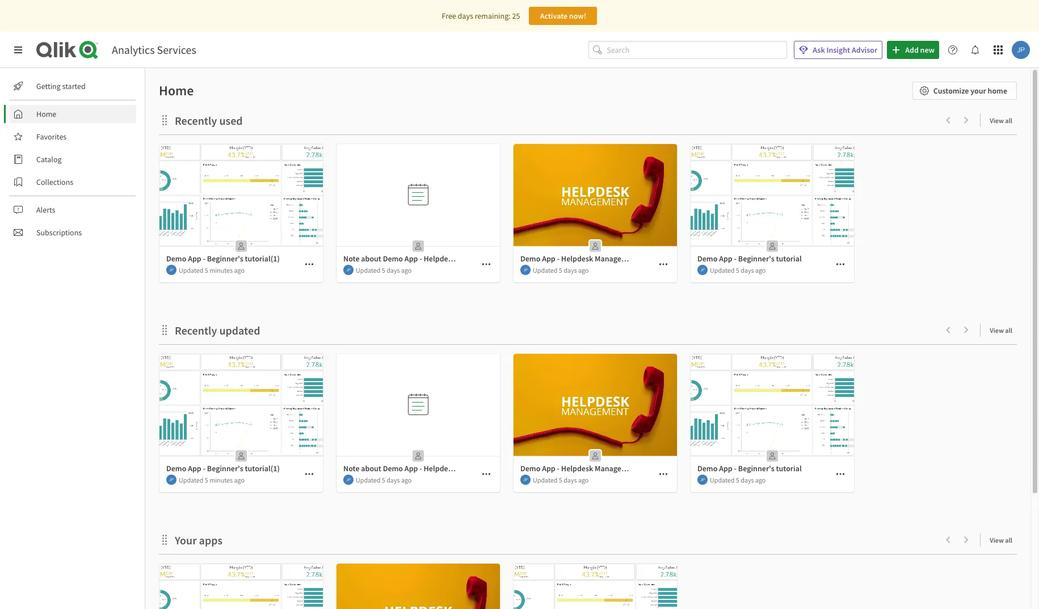 Task type: describe. For each thing, give the bounding box(es) containing it.
demo app - helpdesk management for recently updated
[[520, 464, 639, 474]]

management for updated
[[595, 464, 639, 474]]

management for used
[[595, 254, 639, 264]]

Search text field
[[607, 41, 787, 59]]

favorites link
[[9, 128, 136, 146]]

navigation pane element
[[0, 73, 145, 246]]

started
[[62, 81, 86, 91]]

minutes for updated
[[210, 476, 233, 484]]

more actions image
[[305, 260, 314, 269]]

move collection image for your
[[159, 534, 170, 546]]

view all for recently used
[[990, 116, 1012, 125]]

all for recently used
[[1005, 116, 1012, 125]]

collections
[[36, 177, 73, 187]]

james peterson image for recently updated
[[697, 475, 708, 485]]

home main content
[[141, 68, 1039, 610]]

updated
[[219, 323, 260, 338]]

remaining:
[[475, 11, 511, 21]]

recently updated link
[[175, 323, 265, 338]]

home inside "main content"
[[159, 82, 194, 99]]

recently for recently updated
[[175, 323, 217, 338]]

view for your apps
[[990, 536, 1004, 545]]

add new button
[[887, 41, 939, 59]]

home inside the 'navigation pane' element
[[36, 109, 56, 119]]

updated 5 minutes ago for updated
[[179, 476, 245, 484]]

activate now! link
[[529, 7, 597, 25]]

getting started link
[[9, 77, 136, 95]]

alerts link
[[9, 201, 136, 219]]

advisor
[[852, 45, 877, 55]]

getting started
[[36, 81, 86, 91]]

all for your apps
[[1005, 536, 1012, 545]]

view all link for recently used
[[990, 113, 1017, 127]]

move collection image for recently
[[159, 324, 170, 336]]

view all link for recently updated
[[990, 323, 1017, 337]]

view all for your apps
[[990, 536, 1012, 545]]

view for recently updated
[[990, 326, 1004, 335]]

demo app - beginner's tutorial(1) for updated
[[166, 464, 280, 474]]

demo app - beginner's tutorial for recently updated
[[697, 464, 802, 474]]

collections link
[[9, 173, 136, 191]]

helpdesk for updated
[[561, 464, 593, 474]]

analytics services
[[112, 43, 196, 57]]

activate now!
[[540, 11, 586, 21]]

new
[[920, 45, 935, 55]]

catalog
[[36, 154, 62, 165]]



Task type: vqa. For each thing, say whether or not it's contained in the screenshot.
Case Count menu item
no



Task type: locate. For each thing, give the bounding box(es) containing it.
getting
[[36, 81, 61, 91]]

2 demo app - helpdesk management from the top
[[520, 464, 639, 474]]

0 vertical spatial recently
[[175, 114, 217, 128]]

analytics
[[112, 43, 155, 57]]

tutorial(1)
[[245, 254, 280, 264], [245, 464, 280, 474]]

days
[[458, 11, 473, 21], [387, 266, 400, 274], [564, 266, 577, 274], [741, 266, 754, 274], [387, 476, 400, 484], [564, 476, 577, 484], [741, 476, 754, 484]]

25
[[512, 11, 520, 21]]

1 horizontal spatial home
[[159, 82, 194, 99]]

home
[[159, 82, 194, 99], [36, 109, 56, 119]]

customize your home button
[[912, 82, 1017, 100]]

1 updated 5 minutes ago from the top
[[179, 266, 245, 274]]

0 vertical spatial updated 5 days ago link
[[337, 144, 500, 283]]

0 vertical spatial minutes
[[210, 266, 233, 274]]

ago
[[234, 266, 245, 274], [401, 266, 412, 274], [578, 266, 589, 274], [755, 266, 766, 274], [234, 476, 245, 484], [401, 476, 412, 484], [578, 476, 589, 484], [755, 476, 766, 484]]

0 vertical spatial demo app - beginner's tutorial
[[697, 254, 802, 264]]

1 demo app - beginner's tutorial from the top
[[697, 254, 802, 264]]

1 tutorial from the top
[[776, 254, 802, 264]]

demo app - helpdesk management for recently used
[[520, 254, 639, 264]]

2 tutorial from the top
[[776, 464, 802, 474]]

updated 5 days ago link for used
[[337, 144, 500, 283]]

1 vertical spatial tutorial
[[776, 464, 802, 474]]

0 vertical spatial move collection image
[[159, 324, 170, 336]]

1 helpdesk from the top
[[561, 254, 593, 264]]

demo
[[166, 254, 186, 264], [520, 254, 540, 264], [697, 254, 718, 264], [166, 464, 186, 474], [520, 464, 540, 474], [697, 464, 718, 474]]

3 view from the top
[[990, 536, 1004, 545]]

recently used
[[175, 114, 243, 128]]

home
[[988, 86, 1007, 96]]

3 all from the top
[[1005, 536, 1012, 545]]

1 vertical spatial demo app - beginner's tutorial(1)
[[166, 464, 280, 474]]

tutorial for recently used
[[776, 254, 802, 264]]

recently used link
[[175, 114, 247, 128]]

2 vertical spatial view
[[990, 536, 1004, 545]]

3 view all link from the top
[[990, 533, 1017, 547]]

1 vertical spatial demo app - beginner's tutorial
[[697, 464, 802, 474]]

1 vertical spatial updated 5 days ago link
[[337, 354, 500, 493]]

move collection image
[[159, 114, 170, 126]]

2 demo app - beginner's tutorial(1) from the top
[[166, 464, 280, 474]]

1 management from the top
[[595, 254, 639, 264]]

5
[[205, 266, 208, 274], [382, 266, 385, 274], [559, 266, 562, 274], [736, 266, 739, 274], [205, 476, 208, 484], [382, 476, 385, 484], [559, 476, 562, 484], [736, 476, 739, 484]]

1 vertical spatial view all link
[[990, 323, 1017, 337]]

close sidebar menu image
[[14, 45, 23, 54]]

analytics services element
[[112, 43, 196, 57]]

services
[[157, 43, 196, 57]]

2 minutes from the top
[[210, 476, 233, 484]]

updated
[[179, 266, 203, 274], [356, 266, 380, 274], [533, 266, 558, 274], [710, 266, 735, 274], [179, 476, 203, 484], [356, 476, 380, 484], [533, 476, 558, 484], [710, 476, 735, 484]]

updated 5 days ago link for updated
[[337, 354, 500, 493]]

tutorial for recently updated
[[776, 464, 802, 474]]

more actions image
[[482, 260, 491, 269], [659, 260, 668, 269], [836, 260, 845, 269], [305, 470, 314, 479], [482, 470, 491, 479], [659, 470, 668, 479], [836, 470, 845, 479]]

recently for recently used
[[175, 114, 217, 128]]

ask insight advisor button
[[794, 41, 883, 59]]

1 vertical spatial helpdesk
[[561, 464, 593, 474]]

demo app - beginner's tutorial
[[697, 254, 802, 264], [697, 464, 802, 474]]

james peterson image
[[1012, 41, 1030, 59], [343, 265, 354, 275], [520, 265, 531, 275], [166, 475, 176, 485], [343, 475, 354, 485], [520, 475, 531, 485]]

2 management from the top
[[595, 464, 639, 474]]

searchbar element
[[589, 41, 787, 59]]

1 view from the top
[[990, 116, 1004, 125]]

0 vertical spatial demo app - helpdesk management
[[520, 254, 639, 264]]

view all link
[[990, 113, 1017, 127], [990, 323, 1017, 337], [990, 533, 1017, 547]]

1 vertical spatial management
[[595, 464, 639, 474]]

1 view all from the top
[[990, 116, 1012, 125]]

move collection image left the your
[[159, 534, 170, 546]]

tutorial(1) for updated
[[245, 464, 280, 474]]

1 tutorial(1) from the top
[[245, 254, 280, 264]]

qlik sense app image
[[159, 144, 323, 246], [514, 144, 677, 246], [691, 144, 854, 246], [159, 354, 323, 456], [514, 354, 677, 456], [691, 354, 854, 456], [159, 564, 323, 610], [337, 564, 500, 610], [514, 564, 677, 610]]

1 vertical spatial all
[[1005, 326, 1012, 335]]

james peterson image for recently used
[[697, 265, 708, 275]]

home up favorites at the left
[[36, 109, 56, 119]]

insight
[[827, 45, 850, 55]]

1 vertical spatial view all
[[990, 326, 1012, 335]]

0 vertical spatial management
[[595, 254, 639, 264]]

add new
[[905, 45, 935, 55]]

0 vertical spatial view all link
[[990, 113, 1017, 127]]

3 view all from the top
[[990, 536, 1012, 545]]

your apps
[[175, 533, 222, 548]]

recently updated
[[175, 323, 260, 338]]

2 updated 5 days ago link from the top
[[337, 354, 500, 493]]

1 minutes from the top
[[210, 266, 233, 274]]

2 view all link from the top
[[990, 323, 1017, 337]]

2 vertical spatial view all link
[[990, 533, 1017, 547]]

1 all from the top
[[1005, 116, 1012, 125]]

0 vertical spatial view all
[[990, 116, 1012, 125]]

1 vertical spatial updated 5 minutes ago
[[179, 476, 245, 484]]

2 vertical spatial all
[[1005, 536, 1012, 545]]

0 vertical spatial tutorial
[[776, 254, 802, 264]]

2 vertical spatial view all
[[990, 536, 1012, 545]]

subscriptions link
[[9, 224, 136, 242]]

helpdesk
[[561, 254, 593, 264], [561, 464, 593, 474]]

view all link for your apps
[[990, 533, 1017, 547]]

your apps link
[[175, 533, 227, 548]]

move collection image left recently updated
[[159, 324, 170, 336]]

minutes for used
[[210, 266, 233, 274]]

used
[[219, 114, 243, 128]]

customize your home
[[933, 86, 1007, 96]]

recently
[[175, 114, 217, 128], [175, 323, 217, 338]]

1 vertical spatial demo app - helpdesk management
[[520, 464, 639, 474]]

apps
[[199, 533, 222, 548]]

home link
[[9, 105, 136, 123]]

1 vertical spatial move collection image
[[159, 534, 170, 546]]

ask insight advisor
[[813, 45, 877, 55]]

free
[[442, 11, 456, 21]]

view
[[990, 116, 1004, 125], [990, 326, 1004, 335], [990, 536, 1004, 545]]

tutorial
[[776, 254, 802, 264], [776, 464, 802, 474]]

move collection image
[[159, 324, 170, 336], [159, 534, 170, 546]]

1 vertical spatial home
[[36, 109, 56, 119]]

tutorial(1) for used
[[245, 254, 280, 264]]

james peterson element
[[166, 265, 176, 275], [343, 265, 354, 275], [520, 265, 531, 275], [697, 265, 708, 275], [166, 475, 176, 485], [343, 475, 354, 485], [520, 475, 531, 485], [697, 475, 708, 485]]

favorites
[[36, 132, 67, 142]]

2 tutorial(1) from the top
[[245, 464, 280, 474]]

0 vertical spatial helpdesk
[[561, 254, 593, 264]]

all for recently updated
[[1005, 326, 1012, 335]]

view all
[[990, 116, 1012, 125], [990, 326, 1012, 335], [990, 536, 1012, 545]]

catalog link
[[9, 150, 136, 169]]

view all for recently updated
[[990, 326, 1012, 335]]

your
[[971, 86, 986, 96]]

demo app - helpdesk management
[[520, 254, 639, 264], [520, 464, 639, 474]]

recently right move collection image
[[175, 114, 217, 128]]

2 helpdesk from the top
[[561, 464, 593, 474]]

updated 5 minutes ago
[[179, 266, 245, 274], [179, 476, 245, 484]]

-
[[203, 254, 205, 264], [557, 254, 560, 264], [734, 254, 737, 264], [203, 464, 205, 474], [557, 464, 560, 474], [734, 464, 737, 474]]

activate
[[540, 11, 568, 21]]

1 vertical spatial view
[[990, 326, 1004, 335]]

1 vertical spatial tutorial(1)
[[245, 464, 280, 474]]

0 vertical spatial home
[[159, 82, 194, 99]]

view for recently used
[[990, 116, 1004, 125]]

2 updated 5 minutes ago from the top
[[179, 476, 245, 484]]

demo app - beginner's tutorial(1) for used
[[166, 254, 280, 264]]

customize
[[933, 86, 969, 96]]

1 view all link from the top
[[990, 113, 1017, 127]]

james peterson image
[[166, 265, 176, 275], [697, 265, 708, 275], [697, 475, 708, 485]]

0 vertical spatial all
[[1005, 116, 1012, 125]]

2 view from the top
[[990, 326, 1004, 335]]

subscriptions
[[36, 228, 82, 238]]

updated 5 minutes ago for used
[[179, 266, 245, 274]]

0 vertical spatial tutorial(1)
[[245, 254, 280, 264]]

helpdesk for used
[[561, 254, 593, 264]]

2 move collection image from the top
[[159, 534, 170, 546]]

1 demo app - beginner's tutorial(1) from the top
[[166, 254, 280, 264]]

1 vertical spatial recently
[[175, 323, 217, 338]]

add
[[905, 45, 919, 55]]

personal element
[[232, 237, 250, 255], [409, 237, 427, 255], [586, 237, 604, 255], [763, 237, 781, 255], [232, 447, 250, 465], [409, 447, 427, 465], [586, 447, 604, 465], [763, 447, 781, 465]]

2 demo app - beginner's tutorial from the top
[[697, 464, 802, 474]]

minutes
[[210, 266, 233, 274], [210, 476, 233, 484]]

demo app - beginner's tutorial for recently used
[[697, 254, 802, 264]]

free days remaining: 25
[[442, 11, 520, 21]]

updated 5 days ago
[[356, 266, 412, 274], [533, 266, 589, 274], [710, 266, 766, 274], [356, 476, 412, 484], [533, 476, 589, 484], [710, 476, 766, 484]]

home up move collection image
[[159, 82, 194, 99]]

1 demo app - helpdesk management from the top
[[520, 254, 639, 264]]

0 horizontal spatial home
[[36, 109, 56, 119]]

1 updated 5 days ago link from the top
[[337, 144, 500, 283]]

demo app - beginner's tutorial(1)
[[166, 254, 280, 264], [166, 464, 280, 474]]

alerts
[[36, 205, 55, 215]]

your
[[175, 533, 197, 548]]

2 all from the top
[[1005, 326, 1012, 335]]

now!
[[569, 11, 586, 21]]

0 vertical spatial view
[[990, 116, 1004, 125]]

beginner's
[[207, 254, 243, 264], [738, 254, 774, 264], [207, 464, 243, 474], [738, 464, 774, 474]]

1 move collection image from the top
[[159, 324, 170, 336]]

1 vertical spatial minutes
[[210, 476, 233, 484]]

app
[[188, 254, 201, 264], [542, 254, 555, 264], [719, 254, 733, 264], [188, 464, 201, 474], [542, 464, 555, 474], [719, 464, 733, 474]]

2 view all from the top
[[990, 326, 1012, 335]]

updated 5 days ago link
[[337, 144, 500, 283], [337, 354, 500, 493]]

0 vertical spatial demo app - beginner's tutorial(1)
[[166, 254, 280, 264]]

recently left 'updated'
[[175, 323, 217, 338]]

0 vertical spatial updated 5 minutes ago
[[179, 266, 245, 274]]

all
[[1005, 116, 1012, 125], [1005, 326, 1012, 335], [1005, 536, 1012, 545]]

ask
[[813, 45, 825, 55]]

management
[[595, 254, 639, 264], [595, 464, 639, 474]]



